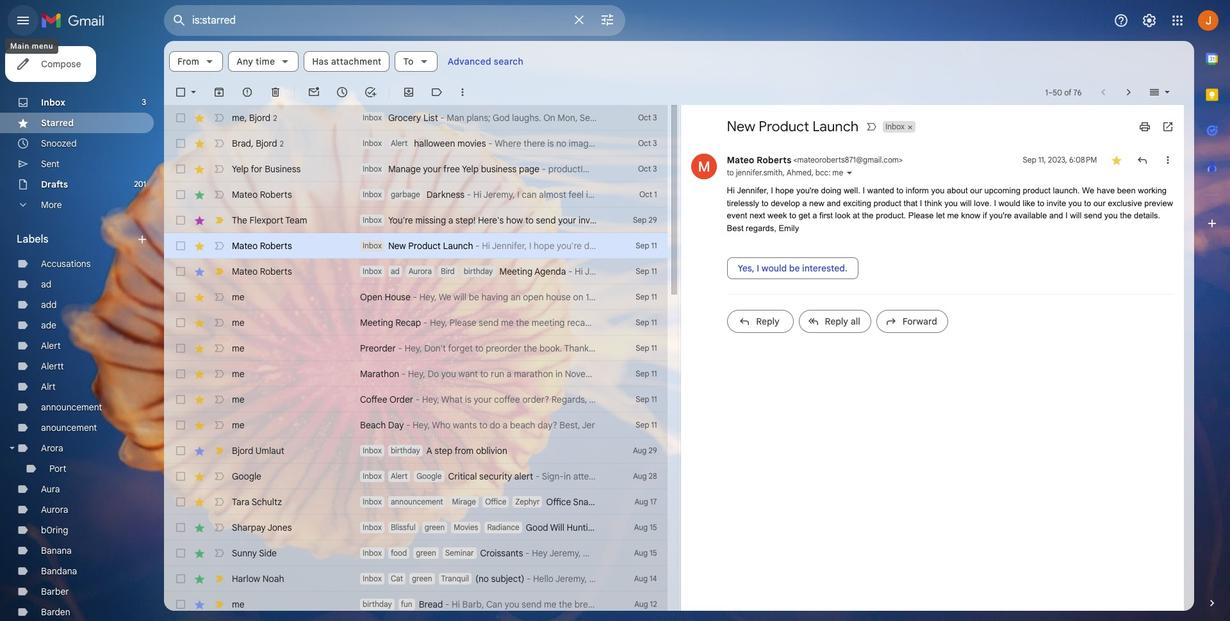 Task type: vqa. For each thing, say whether or not it's contained in the screenshot.
the topmost We
yes



Task type: locate. For each thing, give the bounding box(es) containing it.
row up garbage
[[164, 156, 667, 182]]

0 horizontal spatial meeting
[[360, 317, 393, 329]]

0 horizontal spatial reply
[[756, 316, 780, 327]]

1 horizontal spatial ad
[[391, 267, 400, 276]]

main menu image
[[15, 13, 31, 28]]

None search field
[[164, 5, 625, 36]]

2 vertical spatial jer
[[582, 420, 595, 431]]

1 vertical spatial please
[[449, 317, 476, 329]]

food
[[391, 548, 407, 558]]

2 29 from the top
[[649, 446, 657, 456]]

1 horizontal spatial product
[[1023, 186, 1051, 195]]

inbox manage your free yelp business page -
[[363, 163, 548, 175]]

1 vertical spatial bjord
[[256, 137, 277, 149]]

2 row from the top
[[164, 131, 667, 156]]

you right can
[[505, 599, 519, 611]]

mateo roberts for darkness
[[232, 189, 292, 201]]

row up blissful
[[164, 489, 667, 515]]

row down blissful
[[164, 541, 667, 566]]

darkness
[[427, 189, 465, 201]]

0 vertical spatial you're
[[796, 186, 819, 195]]

1 vertical spatial aug 15
[[634, 548, 657, 558]]

7 sep 11 from the top
[[636, 395, 657, 404]]

2 vertical spatial thanks,
[[633, 599, 664, 611]]

2 inside "brad , bjord 2"
[[280, 139, 284, 148]]

time
[[256, 56, 275, 67]]

76
[[1073, 87, 1082, 97]]

to left get
[[789, 211, 796, 220]]

starred
[[41, 117, 74, 129]]

send right how
[[536, 215, 556, 226]]

0 vertical spatial mateo roberts
[[232, 189, 292, 201]]

1 vertical spatial jer
[[597, 343, 610, 354]]

11 row from the top
[[164, 361, 667, 387]]

2 oct 3 from the top
[[638, 138, 657, 148]]

0 vertical spatial we
[[1082, 186, 1094, 195]]

please up forget in the bottom left of the page
[[449, 317, 476, 329]]

aug for bread
[[634, 600, 648, 609]]

you're right if
[[989, 211, 1012, 220]]

0 horizontal spatial we
[[439, 292, 451, 303]]

hi inside hi jennifer, i hope you're doing well. i wanted to inform you about our upcoming product launch. we have been working tirelessly to develop a new and exciting product that i think you will love. i would like to invite you to our exclusive preview event next week to get a first look at the product. please let me know if you're available and i will send you the details. best regards, emily
[[727, 186, 735, 195]]

2 vertical spatial alert
[[391, 472, 408, 481]]

5 row from the top
[[164, 208, 667, 233]]

1 horizontal spatial and
[[1049, 211, 1063, 220]]

oct for halloween movies -
[[638, 138, 651, 148]]

barb,
[[462, 599, 484, 611]]

1 vertical spatial 2
[[280, 139, 284, 148]]

i left hope
[[771, 186, 773, 195]]

to right how
[[525, 215, 534, 226]]

0 vertical spatial your
[[423, 163, 441, 175]]

0 vertical spatial best,
[[614, 368, 635, 380]]

aug 15 up aug 14
[[634, 548, 657, 558]]

you're
[[388, 215, 413, 226]]

row containing sharpay jones
[[164, 515, 667, 541]]

i right love.
[[994, 198, 996, 208]]

office
[[546, 497, 571, 508], [485, 497, 506, 507]]

beach
[[510, 420, 535, 431]]

menu
[[32, 42, 53, 51]]

thanks, down 10/21.
[[595, 317, 626, 329]]

sep 11 for meeting recap - hey, please send me the meeting recap. thanks, jer
[[636, 318, 657, 327]]

1 horizontal spatial 2
[[280, 139, 284, 148]]

0 horizontal spatial ad
[[41, 279, 51, 290]]

0 vertical spatial aug 15
[[634, 523, 657, 532]]

1 horizontal spatial will
[[960, 198, 972, 208]]

sep for inbox you're missing a step! here's how to send your inventory
[[633, 215, 647, 225]]

aurora inside labels navigation
[[41, 504, 68, 516]]

1 horizontal spatial jer
[[597, 343, 610, 354]]

week
[[768, 211, 787, 220]]

2 inside me , bjord 2
[[273, 113, 277, 123]]

None checkbox
[[174, 86, 187, 99], [174, 111, 187, 124], [174, 137, 187, 150], [174, 163, 187, 176], [174, 188, 187, 201], [174, 240, 187, 252], [174, 316, 187, 329], [174, 368, 187, 381], [174, 521, 187, 534], [174, 573, 187, 586], [174, 598, 187, 611], [174, 86, 187, 99], [174, 111, 187, 124], [174, 137, 187, 150], [174, 163, 187, 176], [174, 188, 187, 201], [174, 240, 187, 252], [174, 316, 187, 329], [174, 368, 187, 381], [174, 521, 187, 534], [174, 573, 187, 586], [174, 598, 187, 611]]

upcoming
[[984, 186, 1021, 195]]

2 vertical spatial mateo roberts
[[232, 266, 292, 277]]

tirelessly
[[727, 198, 759, 208]]

the down exclusive
[[1120, 211, 1132, 220]]

row containing tara schultz
[[164, 489, 667, 515]]

best, right day?
[[559, 420, 580, 431]]

reply all
[[825, 316, 860, 327]]

alert down the day
[[391, 472, 408, 481]]

ad inside new product launch main content
[[391, 267, 400, 276]]

row up inbox new product launch -
[[164, 208, 667, 233]]

grocery
[[388, 112, 421, 124]]

develop
[[771, 198, 800, 208]]

1 29 from the top
[[649, 215, 657, 225]]

16 row from the top
[[164, 489, 667, 515]]

sep 11 for open house - hey, we will be having an open house on 10/21. cheers, jeremy
[[636, 292, 657, 302]]

garbage
[[391, 190, 420, 199]]

15 row from the top
[[164, 464, 667, 489]]

1 horizontal spatial our
[[1093, 198, 1106, 208]]

hi
[[727, 186, 735, 195], [452, 599, 460, 611]]

0 vertical spatial hi
[[727, 186, 735, 195]]

hi up the 'tirelessly'
[[727, 186, 735, 195]]

1 up sep 29
[[654, 190, 657, 199]]

inbox inside inbox manage your free yelp business page -
[[363, 164, 382, 174]]

5 sep 11 from the top
[[636, 343, 657, 353]]

you right do
[[441, 368, 456, 380]]

row containing harlow noah
[[164, 566, 667, 592]]

croissants -
[[480, 548, 532, 559]]

sharpay jones
[[232, 522, 292, 534]]

oct 3 for inbox manage your free yelp business page -
[[638, 164, 657, 174]]

row up fun
[[164, 566, 667, 592]]

we down bird
[[439, 292, 451, 303]]

1 horizontal spatial office
[[546, 497, 571, 508]]

wanted
[[867, 186, 894, 195]]

inbox inside inbox new product launch -
[[363, 241, 382, 250]]

1 oct 3 from the top
[[638, 113, 657, 122]]

toggle split pane mode image
[[1148, 86, 1161, 99]]

ad up house
[[391, 267, 400, 276]]

me , bjord 2
[[232, 112, 277, 123]]

would inside hi jennifer, i hope you're doing well. i wanted to inform you about our upcoming product launch. we have been working tirelessly to develop a new and exciting product that i think you will love. i would like to invite you to our exclusive preview event next week to get a first look at the product. please let me know if you're available and i will send you the details. best regards, emily
[[999, 198, 1020, 208]]

0 horizontal spatial hi
[[452, 599, 460, 611]]

yelp
[[232, 163, 249, 175], [462, 163, 479, 175]]

tara
[[232, 497, 250, 508]]

aug for a step from oblivion
[[633, 446, 647, 456]]

aug for office snacks
[[635, 497, 648, 507]]

3 oct 3 from the top
[[638, 164, 657, 174]]

1 vertical spatial hi
[[452, 599, 460, 611]]

oct 3 for inbox grocery list -
[[638, 113, 657, 122]]

show details image
[[846, 169, 853, 177]]

aug left the 28
[[633, 472, 647, 481]]

a left new
[[802, 198, 807, 208]]

ad
[[391, 267, 400, 276], [41, 279, 51, 290]]

and down doing
[[827, 198, 841, 208]]

snoozed
[[41, 138, 77, 149]]

8 11 from the top
[[651, 420, 657, 430]]

meeting up an
[[499, 266, 533, 277]]

1 horizontal spatial meeting
[[499, 266, 533, 277]]

accusations
[[41, 258, 91, 270]]

29 for you're missing a step! here's how to send your inventory
[[649, 215, 657, 225]]

1 vertical spatial 29
[[649, 446, 657, 456]]

new product launch main content
[[164, 41, 1194, 621]]

6 sep 11 from the top
[[636, 369, 657, 379]]

11 for coffee order - hey, what is your coffee order? regards, jeremy
[[651, 395, 657, 404]]

0 horizontal spatial product
[[874, 198, 901, 208]]

hey, left who
[[413, 420, 430, 431]]

aug 14
[[634, 574, 657, 584]]

1 vertical spatial green
[[416, 548, 436, 558]]

new down you're
[[388, 240, 406, 252]]

0 vertical spatial meeting
[[499, 266, 533, 277]]

5 11 from the top
[[651, 343, 657, 353]]

row up the food
[[164, 515, 667, 541]]

4 row from the top
[[164, 182, 667, 208]]

2 reply from the left
[[825, 316, 848, 327]]

product up product. at the top right of the page
[[874, 198, 901, 208]]

aug for croissants
[[634, 548, 648, 558]]

1 horizontal spatial we
[[1082, 186, 1094, 195]]

page
[[519, 163, 540, 175]]

reply
[[756, 316, 780, 327], [825, 316, 848, 327]]

be left having
[[469, 292, 479, 303]]

1 vertical spatial would
[[762, 263, 787, 274]]

oct
[[638, 113, 651, 122], [638, 138, 651, 148], [638, 164, 651, 174], [639, 190, 652, 199]]

1 mateo roberts from the top
[[232, 189, 292, 201]]

aurora down inbox new product launch -
[[409, 267, 432, 276]]

sep 11 for coffee order - hey, what is your coffee order? regards, jeremy
[[636, 395, 657, 404]]

be left interested.
[[789, 263, 800, 274]]

halloween
[[414, 138, 455, 149]]

>
[[899, 155, 903, 165]]

29
[[649, 215, 657, 225], [649, 446, 657, 456]]

zephyr
[[515, 497, 540, 507]]

3 sep 11 from the top
[[636, 292, 657, 302]]

would down upcoming
[[999, 198, 1020, 208]]

13 row from the top
[[164, 413, 667, 438]]

fun
[[401, 600, 412, 609]]

2 11 from the top
[[651, 267, 657, 276]]

1 horizontal spatial new
[[727, 118, 755, 135]]

labels navigation
[[0, 41, 164, 621]]

row up order
[[164, 361, 667, 387]]

delete image
[[269, 86, 282, 99]]

1 horizontal spatial aurora
[[409, 267, 432, 276]]

sep for coffee order - hey, what is your coffee order? regards, jeremy
[[636, 395, 649, 404]]

2 vertical spatial oct 3
[[638, 164, 657, 174]]

open
[[360, 292, 382, 303]]

row down 'recap'
[[164, 336, 667, 361]]

1 horizontal spatial be
[[789, 263, 800, 274]]

17 row from the top
[[164, 515, 667, 541]]

1 horizontal spatial announcement
[[391, 497, 443, 507]]

1 vertical spatial new
[[388, 240, 406, 252]]

barber
[[41, 586, 69, 598]]

settings image
[[1142, 13, 1157, 28]]

10 row from the top
[[164, 336, 667, 361]]

0 vertical spatial alert
[[391, 138, 408, 148]]

0 horizontal spatial 1
[[654, 190, 657, 199]]

meeting for meeting recap - hey, please send me the meeting recap. thanks, jer
[[360, 317, 393, 329]]

harlow noah
[[232, 573, 284, 585]]

free
[[443, 163, 460, 175]]

your right is
[[474, 394, 492, 406]]

- right darkness
[[467, 189, 471, 201]]

row down a
[[164, 464, 667, 489]]

0 horizontal spatial be
[[469, 292, 479, 303]]

thanks, down aug 14
[[633, 599, 664, 611]]

1 vertical spatial ad
[[41, 279, 51, 290]]

15 up 14 at bottom right
[[650, 548, 657, 558]]

green left movies
[[425, 523, 445, 532]]

0 horizontal spatial google
[[232, 471, 261, 482]]

2 horizontal spatial jer
[[628, 317, 641, 329]]

clear search image
[[566, 7, 592, 33]]

sep 11
[[636, 241, 657, 250], [636, 267, 657, 276], [636, 292, 657, 302], [636, 318, 657, 327], [636, 343, 657, 353], [636, 369, 657, 379], [636, 395, 657, 404], [636, 420, 657, 430]]

0 vertical spatial green
[[425, 523, 445, 532]]

0 horizontal spatial would
[[762, 263, 787, 274]]

reply for reply
[[756, 316, 780, 327]]

14 row from the top
[[164, 438, 667, 464]]

any time button
[[228, 51, 299, 72]]

product
[[759, 118, 809, 135], [408, 240, 441, 252]]

2 vertical spatial green
[[412, 574, 432, 584]]

you up think
[[931, 186, 945, 195]]

business
[[481, 163, 517, 175]]

row down you're
[[164, 233, 667, 259]]

google up tara on the bottom left of the page
[[232, 471, 261, 482]]

to left 'do'
[[479, 420, 487, 431]]

the left meeting
[[516, 317, 529, 329]]

product up like
[[1023, 186, 1051, 195]]

send down have
[[1084, 211, 1102, 220]]

beach day - hey, who wants to do a beach day? best, jer
[[360, 420, 595, 431]]

2 15 from the top
[[650, 548, 657, 558]]

None checkbox
[[174, 214, 187, 227], [174, 265, 187, 278], [174, 291, 187, 304], [174, 342, 187, 355], [174, 393, 187, 406], [174, 419, 187, 432], [174, 445, 187, 457], [174, 470, 187, 483], [174, 496, 187, 509], [174, 547, 187, 560], [174, 214, 187, 227], [174, 265, 187, 278], [174, 291, 187, 304], [174, 342, 187, 355], [174, 393, 187, 406], [174, 419, 187, 432], [174, 445, 187, 457], [174, 470, 187, 483], [174, 496, 187, 509], [174, 547, 187, 560]]

send up preorder - hey, don't forget to preorder the book. thanks, jer
[[479, 317, 499, 329]]

aug 15 down aug 17 at right
[[634, 523, 657, 532]]

yelp right free
[[462, 163, 479, 175]]

oct 1
[[639, 190, 657, 199]]

sep for beach day - hey, who wants to do a beach day? best, jer
[[636, 420, 649, 430]]

0 horizontal spatial jer
[[582, 420, 595, 431]]

inbox
[[41, 97, 65, 108], [363, 113, 382, 122], [885, 122, 905, 131], [363, 138, 382, 148], [363, 164, 382, 174], [363, 190, 382, 199], [363, 215, 382, 225], [363, 241, 382, 250], [363, 267, 382, 276], [363, 446, 382, 456], [363, 472, 382, 481], [363, 497, 382, 507], [363, 523, 382, 532], [363, 548, 382, 558], [363, 574, 382, 584]]

best,
[[614, 368, 635, 380], [559, 420, 580, 431]]

to right forget in the bottom left of the page
[[475, 343, 483, 354]]

3 for inbox grocery list -
[[653, 113, 657, 122]]

our up love.
[[970, 186, 982, 195]]

0 horizontal spatial launch
[[443, 240, 473, 252]]

0 vertical spatial 2
[[273, 113, 277, 123]]

1 left 50
[[1045, 87, 1048, 97]]

thanks, down 'recap.'
[[564, 343, 595, 354]]

1 horizontal spatial reply
[[825, 316, 848, 327]]

row down the day
[[164, 438, 667, 464]]

3 for halloween movies -
[[653, 138, 657, 148]]

2 for me
[[273, 113, 277, 123]]

0 vertical spatial please
[[908, 211, 934, 220]]

office for office
[[485, 497, 506, 507]]

3 mateo roberts from the top
[[232, 266, 292, 277]]

3 for inbox manage your free yelp business page -
[[653, 164, 657, 174]]

hey, left do
[[408, 368, 425, 380]]

have
[[1097, 186, 1115, 195]]

- right movies
[[488, 138, 492, 149]]

we left have
[[1082, 186, 1094, 195]]

0 horizontal spatial aurora
[[41, 504, 68, 516]]

any
[[237, 56, 253, 67]]

about
[[947, 186, 968, 195]]

4 sep 11 from the top
[[636, 318, 657, 327]]

inbox you're missing a step! here's how to send your inventory
[[363, 215, 618, 226]]

0 horizontal spatial yelp
[[232, 163, 249, 175]]

oct 3 for halloween movies -
[[638, 138, 657, 148]]

tab list
[[1194, 41, 1230, 575]]

2 vertical spatial bjord
[[232, 445, 253, 457]]

step
[[435, 445, 452, 457]]

1 horizontal spatial yelp
[[462, 163, 479, 175]]

1 row from the top
[[164, 105, 667, 131]]

1 horizontal spatial would
[[999, 198, 1020, 208]]

alert up alertt link at left
[[41, 340, 61, 352]]

mirage
[[452, 497, 476, 507]]

0 vertical spatial 1
[[1045, 87, 1048, 97]]

coffee
[[494, 394, 520, 406]]

launch up mateoroberts871@gmail.com
[[812, 118, 859, 135]]

sep for preorder - hey, don't forget to preorder the book. thanks, jer
[[636, 343, 649, 353]]

aug left 17
[[635, 497, 648, 507]]

aug 29
[[633, 446, 657, 456]]

6 11 from the top
[[651, 369, 657, 379]]

hey, for hey, what is your coffee order? regards, jeremy
[[422, 394, 439, 406]]

bread - hi barb, can you send me the bread recipe? thanks, jeremy
[[419, 599, 696, 611]]

to
[[403, 56, 414, 67]]

would inside button
[[762, 263, 787, 274]]

1 vertical spatial alert
[[41, 340, 61, 352]]

want
[[458, 368, 478, 380]]

do
[[490, 420, 500, 431]]

0 vertical spatial jer
[[628, 317, 641, 329]]

0 vertical spatial would
[[999, 198, 1020, 208]]

bjord left umlaut
[[232, 445, 253, 457]]

8 sep 11 from the top
[[636, 420, 657, 430]]

will up know
[[960, 198, 972, 208]]

bandana
[[41, 566, 77, 577]]

row down tranquil
[[164, 592, 696, 618]]

18 row from the top
[[164, 541, 667, 566]]

0 vertical spatial aurora
[[409, 267, 432, 276]]

hey, left what
[[422, 394, 439, 406]]

row down do
[[164, 387, 667, 413]]

aurora up b0ring
[[41, 504, 68, 516]]

aug
[[633, 446, 647, 456], [633, 472, 647, 481], [635, 497, 648, 507], [634, 523, 648, 532], [634, 548, 648, 558], [634, 574, 648, 584], [634, 600, 648, 609]]

and
[[827, 198, 841, 208], [1049, 211, 1063, 220]]

0 vertical spatial birthday
[[464, 267, 493, 276]]

, down me , bjord 2
[[251, 137, 253, 149]]

yes, i would be interested.
[[738, 263, 848, 274]]

blissful
[[391, 523, 416, 532]]

main
[[10, 42, 29, 51]]

1 horizontal spatial you're
[[989, 211, 1012, 220]]

0 vertical spatial and
[[827, 198, 841, 208]]

row
[[164, 105, 667, 131], [164, 131, 667, 156], [164, 156, 667, 182], [164, 182, 667, 208], [164, 208, 667, 233], [164, 233, 667, 259], [164, 259, 667, 284], [164, 284, 673, 310], [164, 310, 667, 336], [164, 336, 667, 361], [164, 361, 667, 387], [164, 387, 667, 413], [164, 413, 667, 438], [164, 438, 667, 464], [164, 464, 667, 489], [164, 489, 667, 515], [164, 515, 667, 541], [164, 541, 667, 566], [164, 566, 667, 592], [164, 592, 696, 618]]

reply for reply all
[[825, 316, 848, 327]]

4 11 from the top
[[651, 318, 657, 327]]

product.
[[876, 211, 906, 220]]

0 vertical spatial be
[[789, 263, 800, 274]]

3 row from the top
[[164, 156, 667, 182]]

alert for halloween movies -
[[391, 138, 408, 148]]

i right yes,
[[757, 263, 759, 274]]

0 vertical spatial product
[[1023, 186, 1051, 195]]

google down a
[[417, 472, 442, 481]]

i inside button
[[757, 263, 759, 274]]

reply left all
[[825, 316, 848, 327]]

jeremy right 12 on the right of the page
[[666, 599, 696, 611]]

2 aug 15 from the top
[[634, 548, 657, 558]]

hey, up don't
[[430, 317, 447, 329]]

bjord right brad
[[256, 137, 277, 149]]

details.
[[1134, 211, 1160, 220]]

best, right november?
[[614, 368, 635, 380]]

29 up the 28
[[649, 446, 657, 456]]

1 yelp from the left
[[232, 163, 249, 175]]

1 reply from the left
[[756, 316, 780, 327]]

0 horizontal spatial office
[[485, 497, 506, 507]]

2 mateo roberts from the top
[[232, 240, 292, 252]]

alert for critical security alert -
[[391, 472, 408, 481]]

product down missing
[[408, 240, 441, 252]]

0 horizontal spatial will
[[454, 292, 466, 303]]

snoozed link
[[41, 138, 77, 149]]

hey, for hey, please send me the meeting recap. thanks, jer
[[430, 317, 447, 329]]

please inside hi jennifer, i hope you're doing well. i wanted to inform you about our upcoming product launch. we have been working tirelessly to develop a new and exciting product that i think you will love. i would like to invite you to our exclusive preview event next week to get a first look at the product. please let me know if you're available and i will send you the details. best regards, emily
[[908, 211, 934, 220]]

office up will
[[546, 497, 571, 508]]

be
[[789, 263, 800, 274], [469, 292, 479, 303]]

1 vertical spatial aurora
[[41, 504, 68, 516]]

1 vertical spatial announcement
[[391, 497, 443, 507]]

bjord for brad
[[256, 137, 277, 149]]

sep 11 for preorder - hey, don't forget to preorder the book. thanks, jer
[[636, 343, 657, 353]]

3
[[142, 97, 146, 107], [653, 113, 657, 122], [653, 138, 657, 148], [653, 164, 657, 174]]

11 for beach day - hey, who wants to do a beach day? best, jer
[[651, 420, 657, 430]]

0 horizontal spatial 2
[[273, 113, 277, 123]]

please
[[908, 211, 934, 220], [449, 317, 476, 329]]

new up jennifer.smith
[[727, 118, 755, 135]]

aurora inside new product launch main content
[[409, 267, 432, 276]]

birthday right bird
[[464, 267, 493, 276]]

7 11 from the top
[[651, 395, 657, 404]]

starred link
[[41, 117, 74, 129]]

gmail image
[[41, 8, 111, 33]]

you
[[931, 186, 945, 195], [944, 198, 958, 208], [1068, 198, 1082, 208], [1104, 211, 1118, 220], [441, 368, 456, 380], [505, 599, 519, 611]]

product up the <
[[759, 118, 809, 135]]

19 row from the top
[[164, 566, 667, 592]]

green right cat
[[412, 574, 432, 584]]

forward link
[[876, 310, 948, 333]]

a
[[802, 198, 807, 208], [812, 211, 817, 220], [448, 215, 453, 226], [507, 368, 512, 380], [503, 420, 508, 431]]

11 for preorder - hey, don't forget to preorder the book. thanks, jer
[[651, 343, 657, 353]]

1 vertical spatial 15
[[650, 548, 657, 558]]

we inside hi jennifer, i hope you're doing well. i wanted to inform you about our upcoming product launch. we have been working tirelessly to develop a new and exciting product that i think you will love. i would like to invite you to our exclusive preview event next week to get a first look at the product. please let me know if you're available and i will send you the details. best regards, emily
[[1082, 186, 1094, 195]]

wants
[[453, 420, 477, 431]]

3 11 from the top
[[651, 292, 657, 302]]

inbox new product launch -
[[363, 240, 482, 252]]



Task type: describe. For each thing, give the bounding box(es) containing it.
has attachment
[[312, 56, 382, 67]]

office snacks
[[546, 497, 602, 508]]

croissants
[[480, 548, 523, 559]]

2 vertical spatial birthday
[[363, 600, 392, 609]]

, down report spam icon at the top
[[244, 112, 247, 123]]

a right run
[[507, 368, 512, 380]]

- right subject) at the left bottom of page
[[527, 573, 531, 585]]

preview
[[1144, 198, 1173, 208]]

1 11 from the top
[[651, 241, 657, 250]]

8 row from the top
[[164, 284, 673, 310]]

do
[[428, 368, 439, 380]]

you down exclusive
[[1104, 211, 1118, 220]]

row containing the flexport team
[[164, 208, 667, 233]]

1 aug 15 from the top
[[634, 523, 657, 532]]

aug for (no subject)
[[634, 574, 648, 584]]

aug down aug 17 at right
[[634, 523, 648, 532]]

1 vertical spatial your
[[558, 215, 576, 226]]

attachment
[[331, 56, 382, 67]]

labels image
[[431, 86, 443, 99]]

row containing yelp for business
[[164, 156, 667, 182]]

aura
[[41, 484, 60, 495]]

- right bread
[[445, 599, 449, 611]]

1 vertical spatial launch
[[443, 240, 473, 252]]

i right well.
[[863, 186, 865, 195]]

1 vertical spatial 1
[[654, 190, 657, 199]]

1 vertical spatial be
[[469, 292, 479, 303]]

to left jennifer.smith
[[727, 168, 734, 177]]

1 50 of 76
[[1045, 87, 1082, 97]]

jeremy right cheers,
[[643, 292, 673, 303]]

- right alert
[[535, 471, 540, 482]]

announcement inside labels navigation
[[41, 402, 102, 413]]

1 horizontal spatial launch
[[812, 118, 859, 135]]

29 for a step from oblivion
[[649, 446, 657, 456]]

1 horizontal spatial google
[[417, 472, 442, 481]]

0 horizontal spatial new
[[388, 240, 406, 252]]

oct for inbox manage your free yelp business page -
[[638, 164, 651, 174]]

1 horizontal spatial best,
[[614, 368, 635, 380]]

1 horizontal spatial 1
[[1045, 87, 1048, 97]]

a right get
[[812, 211, 817, 220]]

labels heading
[[17, 233, 136, 246]]

2 vertical spatial will
[[454, 292, 466, 303]]

labels
[[17, 233, 48, 246]]

advanced search
[[448, 56, 524, 67]]

to right invite
[[1084, 198, 1091, 208]]

announcement inside new product launch main content
[[391, 497, 443, 507]]

more image
[[456, 86, 469, 99]]

anouncement
[[41, 422, 97, 434]]

7 row from the top
[[164, 259, 667, 284]]

let
[[936, 211, 945, 220]]

recap
[[395, 317, 421, 329]]

hey, left don't
[[405, 343, 422, 354]]

- down step!
[[475, 240, 480, 252]]

banana
[[41, 545, 72, 557]]

agenda
[[535, 266, 566, 277]]

regards,
[[746, 223, 776, 233]]

11 for marathon - hey, do you want to run a marathon in november? best, jeremy
[[651, 369, 657, 379]]

has
[[312, 56, 329, 67]]

sep 11 for marathon - hey, do you want to run a marathon in november? best, jeremy
[[636, 369, 657, 379]]

alert
[[514, 471, 533, 482]]

sep 11, 2023, 6:08 pm cell
[[1023, 154, 1097, 167]]

the left bread
[[559, 599, 572, 611]]

hunting
[[567, 522, 598, 534]]

0 vertical spatial will
[[960, 198, 972, 208]]

- right the day
[[406, 420, 410, 431]]

sep for open house - hey, we will be having an open house on 10/21. cheers, jeremy
[[636, 292, 649, 302]]

to right like
[[1037, 198, 1044, 208]]

recap.
[[567, 317, 593, 329]]

movies
[[454, 523, 478, 532]]

a right 'do'
[[503, 420, 508, 431]]

oct for inbox grocery list -
[[638, 113, 651, 122]]

drafts
[[41, 179, 68, 190]]

exclusive
[[1108, 198, 1142, 208]]

order?
[[522, 394, 549, 406]]

0 vertical spatial product
[[759, 118, 809, 135]]

oct for darkness -
[[639, 190, 652, 199]]

bread
[[419, 599, 443, 611]]

in
[[555, 368, 563, 380]]

move to inbox image
[[402, 86, 415, 99]]

ad inside labels navigation
[[41, 279, 51, 290]]

missing
[[415, 215, 446, 226]]

, left bcc:
[[812, 168, 814, 177]]

3 inside labels navigation
[[142, 97, 146, 107]]

open house - hey, we will be having an open house on 10/21. cheers, jeremy
[[360, 292, 673, 303]]

jeremy down november?
[[589, 394, 619, 406]]

bcc:
[[815, 168, 830, 177]]

20 row from the top
[[164, 592, 696, 618]]

green for croissants -
[[416, 548, 436, 558]]

critical security alert -
[[448, 471, 542, 482]]

has attachment button
[[304, 51, 390, 72]]

coffee
[[360, 394, 387, 406]]

- right 'recap'
[[423, 317, 428, 329]]

11 for open house - hey, we will be having an open house on 10/21. cheers, jeremy
[[651, 292, 657, 302]]

- right agenda on the left of page
[[568, 266, 572, 277]]

barden link
[[41, 607, 70, 618]]

0 horizontal spatial your
[[423, 163, 441, 175]]

house
[[385, 292, 411, 303]]

to left run
[[480, 368, 489, 380]]

row containing brad
[[164, 131, 667, 156]]

at
[[853, 211, 860, 220]]

all
[[851, 316, 860, 327]]

- right marathon at the left bottom of page
[[402, 368, 406, 380]]

team
[[285, 215, 307, 226]]

more
[[41, 199, 62, 211]]

(no
[[475, 573, 489, 585]]

hey, for hey, we will be having an open house on 10/21. cheers, jeremy
[[419, 292, 437, 303]]

- right "page" on the top
[[542, 163, 546, 175]]

inbox inside labels navigation
[[41, 97, 65, 108]]

snacks
[[573, 497, 602, 508]]

subject)
[[491, 573, 524, 585]]

bjord for me
[[249, 112, 270, 123]]

1 vertical spatial thanks,
[[564, 343, 595, 354]]

1 vertical spatial our
[[1093, 198, 1106, 208]]

row containing bjord umlaut
[[164, 438, 667, 464]]

jeremy right november?
[[636, 368, 666, 380]]

support image
[[1113, 13, 1129, 28]]

, left ahmed
[[783, 168, 785, 177]]

you down launch.
[[1068, 198, 1082, 208]]

0 horizontal spatial please
[[449, 317, 476, 329]]

accusations link
[[41, 258, 91, 270]]

inbox inside button
[[885, 122, 905, 131]]

sep 11 for beach day - hey, who wants to do a beach day? best, jer
[[636, 420, 657, 430]]

0 horizontal spatial product
[[408, 240, 441, 252]]

i right that
[[920, 198, 922, 208]]

i down invite
[[1065, 211, 1068, 220]]

regards,
[[552, 394, 587, 406]]

tranquil
[[441, 574, 469, 584]]

starred image
[[1110, 154, 1123, 167]]

think
[[925, 198, 942, 208]]

seminar
[[445, 548, 474, 558]]

aug for critical security alert
[[633, 472, 647, 481]]

reply link
[[727, 310, 793, 333]]

inventory
[[579, 215, 616, 226]]

- right order
[[416, 394, 420, 406]]

good will hunting
[[526, 522, 598, 534]]

marathon - hey, do you want to run a marathon in november? best, jeremy
[[360, 368, 666, 380]]

main menu
[[10, 42, 53, 51]]

sep for meeting recap - hey, please send me the meeting recap. thanks, jer
[[636, 318, 649, 327]]

office for office snacks
[[546, 497, 571, 508]]

0 horizontal spatial and
[[827, 198, 841, 208]]

2 for brad
[[280, 139, 284, 148]]

send down subject) at the left bottom of page
[[522, 599, 542, 611]]

me inside hi jennifer, i hope you're doing well. i wanted to inform you about our upcoming product launch. we have been working tirelessly to develop a new and exciting product that i think you will love. i would like to invite you to our exclusive preview event next week to get a first look at the product. please let me know if you're available and i will send you the details. best regards, emily
[[947, 211, 959, 220]]

any time
[[237, 56, 275, 67]]

sent
[[41, 158, 60, 170]]

from button
[[169, 51, 223, 72]]

1 vertical spatial best,
[[559, 420, 580, 431]]

1 sep 11 from the top
[[636, 241, 657, 250]]

you down about
[[944, 198, 958, 208]]

- right list
[[440, 112, 444, 124]]

6 row from the top
[[164, 233, 667, 259]]

yelp for business
[[232, 163, 301, 175]]

a
[[426, 445, 432, 457]]

- right croissants
[[525, 548, 530, 559]]

arora link
[[41, 443, 63, 454]]

that
[[904, 198, 918, 208]]

exciting
[[843, 198, 871, 208]]

6:08 pm
[[1069, 155, 1097, 165]]

aug 12
[[634, 600, 657, 609]]

1 vertical spatial product
[[874, 198, 901, 208]]

marathon
[[360, 368, 399, 380]]

be inside button
[[789, 263, 800, 274]]

look
[[835, 211, 850, 220]]

row containing google
[[164, 464, 667, 489]]

sep inside cell
[[1023, 155, 1036, 165]]

to left inform
[[896, 186, 903, 195]]

1 15 from the top
[[650, 523, 657, 532]]

advanced search options image
[[595, 7, 620, 33]]

0 vertical spatial thanks,
[[595, 317, 626, 329]]

11 for meeting recap - hey, please send me the meeting recap. thanks, jer
[[651, 318, 657, 327]]

1 vertical spatial will
[[1070, 211, 1082, 220]]

alert inside labels navigation
[[41, 340, 61, 352]]

a step from oblivion
[[426, 445, 507, 457]]

will
[[550, 522, 564, 534]]

hey, for hey, who wants to do a beach day? best, jer
[[413, 420, 430, 431]]

snooze image
[[336, 86, 349, 99]]

report spam image
[[241, 86, 254, 99]]

add link
[[41, 299, 57, 311]]

alertt
[[41, 361, 64, 372]]

the right at
[[862, 211, 874, 220]]

a left step!
[[448, 215, 453, 226]]

mateo roberts for meeting
[[232, 266, 292, 277]]

radiance
[[487, 523, 519, 532]]

send inside hi jennifer, i hope you're doing well. i wanted to inform you about our upcoming product launch. we have been working tirelessly to develop a new and exciting product that i think you will love. i would like to invite you to our exclusive preview event next week to get a first look at the product. please let me know if you're available and i will send you the details. best regards, emily
[[1084, 211, 1102, 220]]

b0ring
[[41, 525, 68, 536]]

security
[[479, 471, 512, 482]]

2 yelp from the left
[[462, 163, 479, 175]]

day
[[388, 420, 404, 431]]

to up next
[[762, 198, 768, 208]]

1 vertical spatial birthday
[[391, 446, 420, 456]]

inbox inside inbox grocery list -
[[363, 113, 382, 122]]

list
[[423, 112, 438, 124]]

Search mail text field
[[192, 14, 564, 27]]

archive image
[[213, 86, 226, 99]]

meeting for meeting agenda -
[[499, 266, 533, 277]]

inbox inside "inbox you're missing a step! here's how to send your inventory"
[[363, 215, 382, 225]]

the left book.
[[524, 343, 537, 354]]

row containing sunny side
[[164, 541, 667, 566]]

12 row from the top
[[164, 387, 667, 413]]

- right preorder
[[398, 343, 402, 354]]

0 horizontal spatial our
[[970, 186, 982, 195]]

add to tasks image
[[364, 86, 377, 99]]

9 row from the top
[[164, 310, 667, 336]]

ade link
[[41, 320, 56, 331]]

port
[[49, 463, 66, 475]]

2 vertical spatial your
[[474, 394, 492, 406]]

cheers,
[[610, 292, 642, 303]]

- right house
[[413, 292, 417, 303]]

1 vertical spatial you're
[[989, 211, 1012, 220]]

new product launch
[[727, 118, 859, 135]]

Starred checkbox
[[1110, 154, 1123, 167]]

green for (no subject) -
[[412, 574, 432, 584]]

coffee order - hey, what is your coffee order? regards, jeremy
[[360, 394, 619, 406]]

inbox grocery list -
[[363, 112, 447, 124]]

on
[[573, 292, 583, 303]]

<
[[793, 155, 797, 165]]

0 vertical spatial new
[[727, 118, 755, 135]]

2 sep 11 from the top
[[636, 267, 657, 276]]

alrt
[[41, 381, 56, 393]]

hi jennifer, i hope you're doing well. i wanted to inform you about our upcoming product launch. we have been working tirelessly to develop a new and exciting product that i think you will love. i would like to invite you to our exclusive preview event next week to get a first look at the product. please let me know if you're available and i will send you the details. best regards, emily
[[727, 186, 1173, 233]]

search mail image
[[168, 9, 191, 32]]

compose
[[41, 58, 81, 70]]

12
[[650, 600, 657, 609]]

older image
[[1122, 86, 1135, 99]]

sep for marathon - hey, do you want to run a marathon in november? best, jeremy
[[636, 369, 649, 379]]

aurora link
[[41, 504, 68, 516]]

mateo roberts cell
[[727, 154, 903, 166]]



